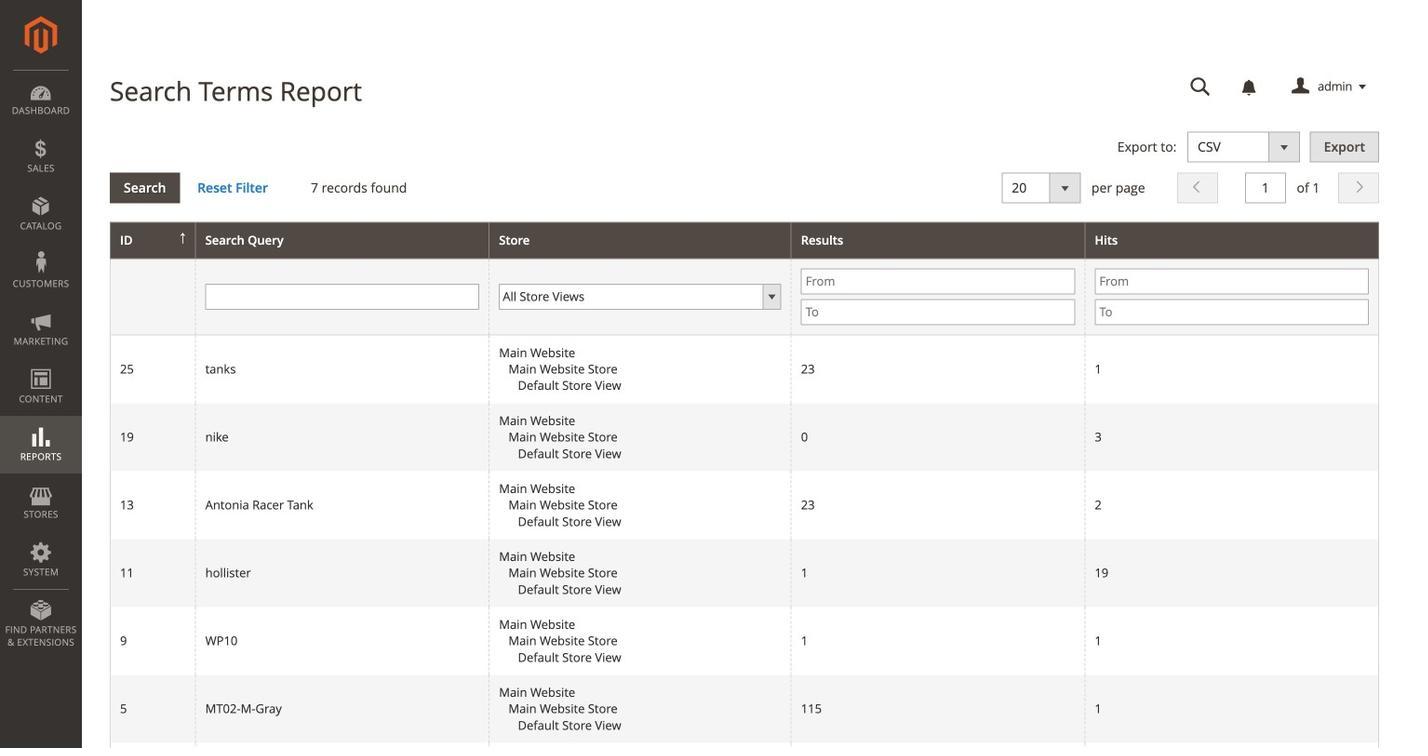 Task type: locate. For each thing, give the bounding box(es) containing it.
From text field
[[801, 269, 1076, 295], [1095, 269, 1370, 295]]

0 horizontal spatial from text field
[[801, 269, 1076, 295]]

menu bar
[[0, 70, 82, 659]]

1 horizontal spatial to text field
[[1095, 299, 1370, 325]]

None text field
[[1178, 71, 1225, 103], [1246, 173, 1287, 204], [205, 284, 480, 310], [1178, 71, 1225, 103], [1246, 173, 1287, 204], [205, 284, 480, 310]]

1 from text field from the left
[[801, 269, 1076, 295]]

1 horizontal spatial from text field
[[1095, 269, 1370, 295]]

2 from text field from the left
[[1095, 269, 1370, 295]]

0 horizontal spatial to text field
[[801, 299, 1076, 325]]

To text field
[[801, 299, 1076, 325], [1095, 299, 1370, 325]]

from text field for 1st to text box from right
[[1095, 269, 1370, 295]]



Task type: vqa. For each thing, say whether or not it's contained in the screenshot.
right To text field
no



Task type: describe. For each thing, give the bounding box(es) containing it.
2 to text field from the left
[[1095, 299, 1370, 325]]

from text field for 1st to text box from the left
[[801, 269, 1076, 295]]

magento admin panel image
[[25, 16, 57, 54]]

1 to text field from the left
[[801, 299, 1076, 325]]



